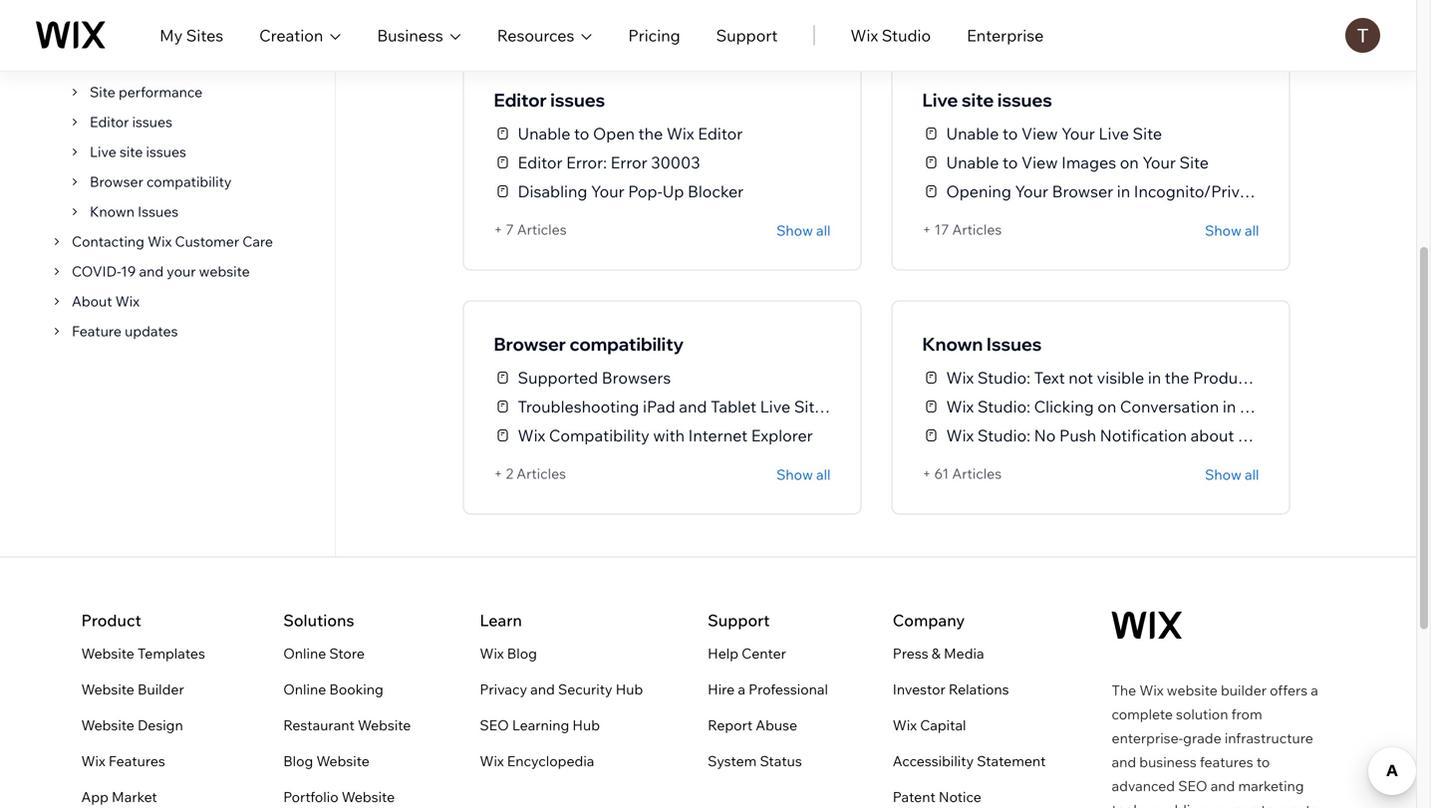 Task type: locate. For each thing, give the bounding box(es) containing it.
on up the opening your browser in incognito/private browsing mode link
[[1120, 153, 1139, 172]]

browser compatibility
[[90, 173, 232, 190], [494, 333, 684, 355]]

contacting wix customer care
[[72, 233, 273, 250]]

live down studio
[[923, 89, 958, 111]]

editor up 30003
[[698, 124, 743, 144]]

hub down security
[[573, 717, 600, 734]]

site inside unable to view images on your site link
[[1180, 153, 1209, 172]]

articles right 7
[[517, 221, 567, 238]]

2 vertical spatial studio:
[[978, 426, 1031, 446]]

known issues link up not
[[923, 331, 1260, 357]]

studio: inside wix studio: text not visible in the product page info sections layo link
[[978, 368, 1031, 388]]

app market
[[81, 789, 157, 806]]

clicking
[[1035, 397, 1094, 417]]

list item
[[42, 0, 317, 227]]

1 horizontal spatial known issues
[[923, 333, 1042, 355]]

editor issues down resources dropdown button
[[494, 89, 605, 111]]

and inside solving performance and technical issues
[[211, 5, 236, 23]]

0 vertical spatial the
[[639, 124, 663, 144]]

seo down the business
[[1179, 778, 1208, 795]]

known issues link
[[84, 203, 179, 221], [923, 331, 1260, 357]]

live down site performance "link"
[[90, 143, 116, 161]]

1 horizontal spatial seo
[[1179, 778, 1208, 795]]

images
[[1062, 153, 1117, 172]]

1 vertical spatial website
[[1167, 682, 1218, 699]]

wix inside "link"
[[667, 124, 695, 144]]

seo learning hub
[[480, 717, 600, 734]]

profile image image
[[1346, 18, 1381, 53]]

site performance link
[[84, 83, 203, 101]]

0 vertical spatial known issues
[[90, 203, 179, 220]]

and right 19
[[139, 263, 164, 280]]

wix for wix studio: no push notification about user reply in partner dash
[[947, 426, 974, 446]]

in up conversation
[[1148, 368, 1162, 388]]

2 online from the top
[[283, 681, 326, 698]]

articles right 2
[[517, 465, 566, 483]]

unable inside unable to view your live site link
[[947, 124, 999, 144]]

blog down learn
[[507, 645, 537, 662]]

contacting wix customer care list item
[[42, 227, 317, 257]]

enterprise
[[967, 25, 1044, 45]]

1 horizontal spatial live site issues link
[[923, 87, 1260, 113]]

0 vertical spatial online
[[283, 645, 326, 662]]

your inside unable to view images on your site link
[[1143, 153, 1176, 172]]

website up solution
[[1167, 682, 1218, 699]]

and up sites
[[211, 5, 236, 23]]

0 vertical spatial browser compatibility
[[90, 173, 232, 190]]

studio: left text
[[978, 368, 1031, 388]]

site inside live site issues list item
[[120, 143, 143, 161]]

1 horizontal spatial browser compatibility
[[494, 333, 684, 355]]

solutions
[[283, 611, 354, 631]]

browser compatibility up supported browsers
[[494, 333, 684, 355]]

performance up my at left
[[124, 5, 208, 23]]

articles right '61'
[[952, 465, 1002, 483]]

editor down the resources on the left
[[494, 89, 547, 111]]

wix features
[[81, 753, 165, 770]]

1 vertical spatial online
[[283, 681, 326, 698]]

blog inside 'link'
[[507, 645, 537, 662]]

wix studio: text not visible in the product page info sections layo
[[947, 368, 1432, 388]]

studio: for text
[[978, 368, 1031, 388]]

1 vertical spatial known issues
[[923, 333, 1042, 355]]

studio: inside wix studio: no push notification about user reply in partner dash link
[[978, 426, 1031, 446]]

issues down site performance
[[132, 113, 172, 131]]

0 vertical spatial product
[[1193, 368, 1253, 388]]

0 horizontal spatial a
[[738, 681, 746, 698]]

known issues up contacting
[[90, 203, 179, 220]]

on
[[1120, 153, 1139, 172], [1098, 397, 1117, 417]]

unable to view your live site link
[[923, 119, 1163, 148]]

a
[[738, 681, 746, 698], [1311, 682, 1319, 699]]

studio: for no
[[978, 426, 1031, 446]]

1 vertical spatial blog
[[283, 753, 313, 770]]

0 vertical spatial live site issues
[[923, 89, 1053, 111]]

features
[[1200, 754, 1254, 771]]

0 horizontal spatial browser
[[90, 173, 143, 190]]

in left other
[[1223, 397, 1237, 417]]

your up unable to view images on your site
[[1062, 124, 1095, 144]]

browser compatibility inside list item
[[90, 173, 232, 190]]

seo inside the wix website builder offers a complete solution from enterprise-grade infrastructure and business features to advanced seo and marketing tools–enabling anyone to c
[[1179, 778, 1208, 795]]

live up explorer
[[760, 397, 791, 417]]

marketing
[[1239, 778, 1305, 795]]

on down the visible
[[1098, 397, 1117, 417]]

status
[[760, 753, 802, 770]]

editor inside list item
[[90, 113, 129, 131]]

1 horizontal spatial a
[[1311, 682, 1319, 699]]

0 horizontal spatial compatibility
[[147, 173, 232, 190]]

1 horizontal spatial editor issues
[[494, 89, 605, 111]]

site
[[90, 83, 115, 101], [1133, 124, 1163, 144], [1180, 153, 1209, 172], [794, 397, 824, 417]]

1 vertical spatial studio:
[[978, 397, 1031, 417]]

unable inside 'unable to open the wix editor' "link"
[[518, 124, 571, 144]]

show for browser compatibility
[[777, 466, 813, 484]]

1 online from the top
[[283, 645, 326, 662]]

online booking
[[283, 681, 384, 698]]

performance down wix technical assistant link
[[119, 83, 203, 101]]

live site issues up unable to view your live site link
[[923, 89, 1053, 111]]

view down unable to view your live site link
[[1022, 153, 1058, 172]]

0 horizontal spatial website
[[199, 263, 250, 280]]

support right 'pricing'
[[716, 25, 778, 45]]

feature updates list item
[[42, 317, 317, 346]]

view for your
[[1022, 124, 1058, 144]]

site inside unable to view your live site link
[[1133, 124, 1163, 144]]

wix technical assistant
[[90, 53, 242, 71]]

1 vertical spatial compatibility
[[570, 333, 684, 355]]

site up the incognito/private
[[1180, 153, 1209, 172]]

wix inside 'link'
[[480, 645, 504, 662]]

about
[[1191, 426, 1235, 446]]

0 horizontal spatial blog
[[283, 753, 313, 770]]

1 horizontal spatial on
[[1120, 153, 1139, 172]]

compatibility up browsers
[[570, 333, 684, 355]]

show for known issues
[[1206, 466, 1242, 484]]

to for the
[[574, 124, 590, 144]]

feature
[[72, 323, 122, 340]]

error:
[[566, 153, 607, 172]]

the up wix studio: clicking on conversation in other workspace chat lea link
[[1165, 368, 1190, 388]]

+ left 17
[[923, 221, 932, 238]]

restaurant website
[[283, 717, 411, 734]]

blog
[[507, 645, 537, 662], [283, 753, 313, 770]]

website design link
[[81, 714, 183, 738]]

live site issues link
[[923, 87, 1260, 113], [84, 143, 186, 161]]

online inside online store link
[[283, 645, 326, 662]]

0 vertical spatial support
[[716, 25, 778, 45]]

website down the restaurant website link
[[317, 753, 370, 770]]

online for online booking
[[283, 681, 326, 698]]

1 horizontal spatial editor issues link
[[494, 87, 831, 113]]

wix for wix studio
[[851, 25, 879, 45]]

0 horizontal spatial live site issues link
[[84, 143, 186, 161]]

privacy and security hub
[[480, 681, 643, 698]]

live site issues down editor issues list item
[[90, 143, 186, 161]]

to for images
[[1003, 153, 1018, 172]]

live inside list item
[[90, 143, 116, 161]]

your inside disabling your pop-up blocker link
[[591, 181, 625, 201]]

compatibility down live site issues list item
[[147, 173, 232, 190]]

0 horizontal spatial issues
[[138, 203, 179, 220]]

studio: left the clicking
[[978, 397, 1031, 417]]

browser up contacting
[[90, 173, 143, 190]]

browser inside list item
[[90, 173, 143, 190]]

patent notice
[[893, 789, 982, 806]]

browser up supported
[[494, 333, 566, 355]]

wix blog link
[[480, 642, 537, 666]]

wix for wix technical assistant
[[90, 53, 114, 71]]

0 vertical spatial blog
[[507, 645, 537, 662]]

wix for wix studio: text not visible in the product page info sections layo
[[947, 368, 974, 388]]

technical
[[117, 53, 178, 71]]

&
[[932, 645, 941, 662]]

editor issues down site performance "link"
[[90, 113, 172, 131]]

0 vertical spatial view
[[1022, 124, 1058, 144]]

your up opening your browser in incognito/private browsing mode
[[1143, 153, 1176, 172]]

complete
[[1112, 706, 1173, 723]]

1 horizontal spatial live site issues
[[923, 89, 1053, 111]]

0 vertical spatial known issues link
[[84, 203, 179, 221]]

known issues
[[90, 203, 179, 220], [923, 333, 1042, 355]]

editor issues link up unable to open the wix editor
[[494, 87, 831, 113]]

1 horizontal spatial website
[[1167, 682, 1218, 699]]

0 horizontal spatial on
[[1098, 397, 1117, 417]]

0 horizontal spatial live site issues
[[90, 143, 186, 161]]

articles for live
[[953, 221, 1002, 238]]

your down unable to view images on your site link
[[1015, 181, 1049, 201]]

known issues up text
[[923, 333, 1042, 355]]

0 horizontal spatial seo
[[480, 717, 509, 734]]

1 vertical spatial live site issues link
[[84, 143, 186, 161]]

0 horizontal spatial known
[[90, 203, 135, 220]]

+ left 7
[[494, 221, 503, 238]]

browser down unable to view images on your site
[[1052, 181, 1114, 201]]

assistant
[[181, 53, 242, 71]]

0 horizontal spatial site
[[120, 143, 143, 161]]

3 studio: from the top
[[978, 426, 1031, 446]]

site down wix technical assistant link
[[90, 83, 115, 101]]

issues down solving
[[72, 23, 112, 41]]

in inside wix studio: text not visible in the product page info sections layo link
[[1148, 368, 1162, 388]]

wix for wix features
[[81, 753, 105, 770]]

the
[[639, 124, 663, 144], [1165, 368, 1190, 388]]

0 horizontal spatial browser compatibility
[[90, 173, 232, 190]]

technical
[[239, 5, 298, 23]]

support up help center
[[708, 611, 770, 631]]

site down site performance "link"
[[120, 143, 143, 161]]

website down customer
[[199, 263, 250, 280]]

7
[[506, 221, 514, 238]]

view
[[1022, 124, 1058, 144], [1022, 153, 1058, 172]]

ipad
[[643, 397, 676, 417]]

covid-19 and your website link
[[66, 263, 250, 281]]

0 vertical spatial website
[[199, 263, 250, 280]]

1 horizontal spatial site
[[962, 89, 994, 111]]

1 vertical spatial known issues link
[[923, 331, 1260, 357]]

1 vertical spatial hub
[[573, 717, 600, 734]]

all for known issues
[[1245, 466, 1260, 484]]

in down workspace
[[1322, 426, 1336, 446]]

+ left 2
[[494, 465, 503, 483]]

1 vertical spatial seo
[[1179, 778, 1208, 795]]

2 studio: from the top
[[978, 397, 1031, 417]]

info
[[1298, 368, 1327, 388]]

performance inside solving performance and technical issues
[[124, 5, 208, 23]]

known issues link up contacting
[[84, 203, 179, 221]]

1 horizontal spatial product
[[1193, 368, 1253, 388]]

to inside "link"
[[574, 124, 590, 144]]

view up unable to view images on your site link
[[1022, 124, 1058, 144]]

articles for browser
[[517, 465, 566, 483]]

0 vertical spatial seo
[[480, 717, 509, 734]]

solution
[[1176, 706, 1229, 723]]

tools–enabling
[[1112, 801, 1208, 809]]

editor down site performance "link"
[[90, 113, 129, 131]]

2 view from the top
[[1022, 153, 1058, 172]]

website design
[[81, 717, 183, 734]]

statement
[[977, 753, 1046, 770]]

0 vertical spatial issues
[[138, 203, 179, 220]]

2 horizontal spatial browser
[[1052, 181, 1114, 201]]

website
[[81, 645, 134, 662], [81, 681, 134, 698], [81, 717, 134, 734], [358, 717, 411, 734], [317, 753, 370, 770], [342, 789, 395, 806]]

1 horizontal spatial browser compatibility link
[[494, 331, 831, 357]]

product up the website templates
[[81, 611, 141, 631]]

1 horizontal spatial compatibility
[[570, 333, 684, 355]]

1 horizontal spatial the
[[1165, 368, 1190, 388]]

your down editor error: error 30003
[[591, 181, 625, 201]]

studio: inside wix studio: clicking on conversation in other workspace chat lea link
[[978, 397, 1031, 417]]

accessibility statement link
[[893, 750, 1046, 774]]

the inside "link"
[[639, 124, 663, 144]]

blog up "portfolio"
[[283, 753, 313, 770]]

live site issues link down site performance "link"
[[84, 143, 186, 161]]

0 vertical spatial site
[[962, 89, 994, 111]]

a right offers
[[1311, 682, 1319, 699]]

the up error
[[639, 124, 663, 144]]

show all for browser compatibility
[[777, 466, 831, 484]]

hub right security
[[616, 681, 643, 698]]

about wix link
[[66, 293, 140, 311]]

disabling your pop-up blocker
[[518, 181, 744, 201]]

list item containing solving performance and technical issues
[[42, 0, 317, 227]]

site down 'enterprise' link
[[962, 89, 994, 111]]

learning
[[512, 717, 570, 734]]

infrastructure
[[1225, 730, 1314, 747]]

1 vertical spatial site
[[120, 143, 143, 161]]

in inside wix studio: no push notification about user reply in partner dash link
[[1322, 426, 1336, 446]]

site inside troubleshooting ipad and tablet live site issues link
[[794, 397, 824, 417]]

1 vertical spatial view
[[1022, 153, 1058, 172]]

browser compatibility down live site issues list item
[[90, 173, 232, 190]]

1 studio: from the top
[[978, 368, 1031, 388]]

all for live site issues
[[1245, 222, 1260, 239]]

articles right 17
[[953, 221, 1002, 238]]

show for editor issues
[[777, 222, 813, 239]]

1 vertical spatial known
[[923, 333, 983, 355]]

to up "opening"
[[1003, 153, 1018, 172]]

browser compatibility link up browsers
[[494, 331, 831, 357]]

0 horizontal spatial editor issues
[[90, 113, 172, 131]]

0 vertical spatial hub
[[616, 681, 643, 698]]

editor issues
[[494, 89, 605, 111], [90, 113, 172, 131]]

issues up open
[[551, 89, 605, 111]]

1 vertical spatial issues
[[987, 333, 1042, 355]]

wix for wix studio: clicking on conversation in other workspace chat lea
[[947, 397, 974, 417]]

business
[[1140, 754, 1197, 771]]

0 vertical spatial studio:
[[978, 368, 1031, 388]]

live site issues link up unable to view your live site
[[923, 87, 1260, 113]]

wix for wix capital
[[893, 717, 917, 734]]

site up explorer
[[794, 397, 824, 417]]

0 horizontal spatial the
[[639, 124, 663, 144]]

0 horizontal spatial known issues link
[[84, 203, 179, 221]]

1 vertical spatial editor issues
[[90, 113, 172, 131]]

show all for live site issues
[[1206, 222, 1260, 239]]

1 horizontal spatial blog
[[507, 645, 537, 662]]

browser compatibility for bottom browser compatibility link
[[494, 333, 684, 355]]

support
[[716, 25, 778, 45], [708, 611, 770, 631]]

1 view from the top
[[1022, 124, 1058, 144]]

contacting
[[72, 233, 145, 250]]

seo down privacy
[[480, 717, 509, 734]]

editor error: error 30003
[[518, 153, 700, 172]]

your inside unable to view your live site link
[[1062, 124, 1095, 144]]

app market link
[[81, 786, 157, 809]]

editor issues link down site performance "link"
[[84, 113, 172, 131]]

issues up unable to view your live site link
[[998, 89, 1053, 111]]

0 vertical spatial live site issues link
[[923, 87, 1260, 113]]

browser compatibility link down live site issues list item
[[84, 173, 232, 191]]

show all link for editor issues
[[777, 221, 831, 240]]

0 vertical spatial compatibility
[[147, 173, 232, 190]]

offers
[[1270, 682, 1308, 699]]

live site issues link inside list item
[[84, 143, 186, 161]]

in down unable to view images on your site
[[1117, 181, 1131, 201]]

1 vertical spatial performance
[[119, 83, 203, 101]]

wix compatibility with internet explorer
[[518, 426, 813, 446]]

a right the hire
[[738, 681, 746, 698]]

about
[[72, 293, 112, 310]]

1 vertical spatial live site issues
[[90, 143, 186, 161]]

site performance list item
[[60, 77, 317, 107]]

wix studio link
[[851, 23, 931, 47]]

website down blog website link
[[342, 789, 395, 806]]

enterprise link
[[967, 23, 1044, 47]]

view for images
[[1022, 153, 1058, 172]]

1 vertical spatial product
[[81, 611, 141, 631]]

studio
[[882, 25, 931, 45]]

site up the opening your browser in incognito/private browsing mode link
[[1133, 124, 1163, 144]]

0 horizontal spatial known issues
[[90, 203, 179, 220]]

show all link
[[777, 221, 831, 240], [1206, 221, 1260, 240], [777, 465, 831, 484], [1206, 465, 1260, 484]]

a inside the wix website builder offers a complete solution from enterprise-grade infrastructure and business features to advanced seo and marketing tools–enabling anyone to c
[[1311, 682, 1319, 699]]

0 vertical spatial known
[[90, 203, 135, 220]]

online inside online booking link
[[283, 681, 326, 698]]

+ left '61'
[[923, 465, 932, 483]]

online up restaurant
[[283, 681, 326, 698]]

wix logo, homepage image
[[1112, 612, 1183, 640]]

1 vertical spatial browser compatibility
[[494, 333, 684, 355]]

1 horizontal spatial known
[[923, 333, 983, 355]]

in inside wix studio: clicking on conversation in other workspace chat lea link
[[1223, 397, 1237, 417]]

wix studio: clicking on conversation in other workspace chat lea link
[[923, 392, 1432, 421]]

editor inside 'link'
[[518, 153, 563, 172]]

editor up disabling
[[518, 153, 563, 172]]

restaurant
[[283, 717, 355, 734]]

1 vertical spatial browser compatibility link
[[494, 331, 831, 357]]

security
[[558, 681, 613, 698]]

0 horizontal spatial browser compatibility link
[[84, 173, 232, 191]]

studio: left no
[[978, 426, 1031, 446]]

product up wix studio: clicking on conversation in other workspace chat lea
[[1193, 368, 1253, 388]]

to up error:
[[574, 124, 590, 144]]

portfolio
[[283, 789, 339, 806]]

to up unable to view images on your site link
[[1003, 124, 1018, 144]]

notice
[[939, 789, 982, 806]]

2 vertical spatial issues
[[827, 397, 874, 417]]

online down solutions
[[283, 645, 326, 662]]

0 vertical spatial performance
[[124, 5, 208, 23]]

1 horizontal spatial browser
[[494, 333, 566, 355]]

studio:
[[978, 368, 1031, 388], [978, 397, 1031, 417], [978, 426, 1031, 446]]

performance inside "link"
[[119, 83, 203, 101]]

2 horizontal spatial issues
[[987, 333, 1042, 355]]

1 horizontal spatial hub
[[616, 681, 643, 698]]

troubleshooting ipad and tablet live site issues link
[[494, 392, 874, 421]]

show all for editor issues
[[777, 222, 831, 239]]

up
[[663, 181, 684, 201]]

and up learning
[[531, 681, 555, 698]]

user
[[1238, 426, 1273, 446]]

0 vertical spatial on
[[1120, 153, 1139, 172]]

issues down editor issues list item
[[146, 143, 186, 161]]



Task type: describe. For each thing, give the bounding box(es) containing it.
site inside site performance "link"
[[90, 83, 115, 101]]

website builder
[[81, 681, 184, 698]]

1 vertical spatial support
[[708, 611, 770, 631]]

pop-
[[628, 181, 663, 201]]

performance for site
[[119, 83, 203, 101]]

investor
[[893, 681, 946, 698]]

builder
[[1221, 682, 1267, 699]]

help
[[708, 645, 739, 662]]

live site issues inside list item
[[90, 143, 186, 161]]

and right ipad
[[679, 397, 707, 417]]

wix for wix blog
[[480, 645, 504, 662]]

system status link
[[708, 750, 802, 774]]

support link
[[716, 23, 778, 47]]

website up 'website design'
[[81, 681, 134, 698]]

+ for known issues
[[923, 465, 932, 483]]

1 horizontal spatial issues
[[827, 397, 874, 417]]

wix inside the wix website builder offers a complete solution from enterprise-grade infrastructure and business features to advanced seo and marketing tools–enabling anyone to c
[[1140, 682, 1164, 699]]

live up images
[[1099, 124, 1130, 144]]

known issues inside "list item"
[[90, 203, 179, 220]]

studio: for clicking
[[978, 397, 1031, 417]]

all for browser compatibility
[[817, 466, 831, 484]]

show for live site issues
[[1206, 222, 1242, 239]]

live site issues list item
[[60, 137, 317, 167]]

0 horizontal spatial editor issues link
[[84, 113, 172, 131]]

issues inside solving performance and technical issues
[[72, 23, 112, 41]]

relations
[[949, 681, 1009, 698]]

performance for solving
[[124, 5, 208, 23]]

0 vertical spatial browser compatibility link
[[84, 173, 232, 191]]

0 horizontal spatial product
[[81, 611, 141, 631]]

1 horizontal spatial known issues link
[[923, 331, 1260, 357]]

1 vertical spatial the
[[1165, 368, 1190, 388]]

online store
[[283, 645, 365, 662]]

press & media link
[[893, 642, 985, 666]]

covid-19 and your website list item
[[42, 257, 317, 287]]

wix compatibility with internet explorer link
[[494, 421, 813, 450]]

partner
[[1339, 426, 1394, 446]]

pricing
[[628, 25, 681, 45]]

about wix
[[72, 293, 140, 310]]

my
[[160, 25, 183, 45]]

articles for editor
[[517, 221, 567, 238]]

system status
[[708, 753, 802, 770]]

show all link for browser compatibility
[[777, 465, 831, 484]]

articles for known
[[952, 465, 1002, 483]]

privacy
[[480, 681, 527, 698]]

anyone
[[1211, 801, 1258, 809]]

learn
[[480, 611, 522, 631]]

+ for browser compatibility
[[494, 465, 503, 483]]

1 vertical spatial on
[[1098, 397, 1117, 417]]

show all link for live site issues
[[1206, 221, 1260, 240]]

patent notice link
[[893, 786, 982, 809]]

known inside "list item"
[[90, 203, 135, 220]]

text
[[1035, 368, 1065, 388]]

website inside the wix website builder offers a complete solution from enterprise-grade infrastructure and business features to advanced seo and marketing tools–enabling anyone to c
[[1167, 682, 1218, 699]]

tablet
[[711, 397, 757, 417]]

hire a professional
[[708, 681, 828, 698]]

press
[[893, 645, 929, 662]]

to down marketing
[[1261, 801, 1275, 809]]

website inside list item
[[199, 263, 250, 280]]

in inside the opening your browser in incognito/private browsing mode link
[[1117, 181, 1131, 201]]

resources
[[497, 25, 575, 45]]

all for editor issues
[[817, 222, 831, 239]]

my sites link
[[160, 23, 223, 47]]

internet
[[689, 426, 748, 446]]

0 vertical spatial editor issues
[[494, 89, 605, 111]]

unable for site
[[947, 124, 999, 144]]

show all link for known issues
[[1206, 465, 1260, 484]]

your inside the opening your browser in incognito/private browsing mode link
[[1015, 181, 1049, 201]]

opening your browser in incognito/private browsing mode link
[[923, 177, 1384, 206]]

website up website builder
[[81, 645, 134, 662]]

supported browsers link
[[494, 363, 671, 392]]

builder
[[138, 681, 184, 698]]

2
[[506, 465, 514, 483]]

wix features link
[[81, 750, 165, 774]]

website down booking on the left bottom
[[358, 717, 411, 734]]

contacting wix customer care link
[[66, 233, 273, 251]]

incognito/private
[[1134, 181, 1264, 201]]

troubleshooting ipad and tablet live site issues
[[518, 397, 874, 417]]

browser compatibility for topmost browser compatibility link
[[90, 173, 232, 190]]

dash
[[1398, 426, 1432, 446]]

known issues list item
[[60, 197, 317, 227]]

center
[[742, 645, 787, 662]]

17
[[935, 221, 950, 238]]

about wix list item
[[42, 287, 317, 317]]

feature updates
[[72, 323, 178, 340]]

features
[[109, 753, 165, 770]]

known issues link inside "list item"
[[84, 203, 179, 221]]

wix capital
[[893, 717, 967, 734]]

from
[[1232, 706, 1263, 723]]

compatibility inside list item
[[147, 173, 232, 190]]

wix for wix encyclopedia
[[480, 753, 504, 770]]

browser compatibility list item
[[60, 167, 317, 197]]

and up "advanced"
[[1112, 754, 1137, 771]]

supported browsers
[[518, 368, 671, 388]]

+ for editor issues
[[494, 221, 503, 238]]

wix technical assistant list item
[[60, 47, 317, 77]]

encyclopedia
[[507, 753, 595, 770]]

30003
[[651, 153, 700, 172]]

disabling
[[518, 181, 588, 201]]

online for online store
[[283, 645, 326, 662]]

store
[[329, 645, 365, 662]]

wix studio: no push notification about user reply in partner dash link
[[923, 421, 1432, 450]]

market
[[112, 789, 157, 806]]

templates
[[138, 645, 205, 662]]

report
[[708, 717, 753, 734]]

to down infrastructure
[[1257, 754, 1270, 771]]

resources button
[[497, 23, 593, 47]]

professional
[[749, 681, 828, 698]]

push
[[1060, 426, 1097, 446]]

+ 61 articles
[[923, 465, 1002, 483]]

sections
[[1330, 368, 1395, 388]]

issues inside "list item"
[[138, 203, 179, 220]]

wix studio: no push notification about user reply in partner dash
[[947, 426, 1432, 446]]

capital
[[920, 717, 967, 734]]

help center
[[708, 645, 787, 662]]

booking
[[329, 681, 384, 698]]

chat
[[1374, 397, 1409, 417]]

19
[[121, 263, 136, 280]]

editor inside "link"
[[698, 124, 743, 144]]

notification
[[1100, 426, 1187, 446]]

to for your
[[1003, 124, 1018, 144]]

abuse
[[756, 717, 798, 734]]

and up anyone
[[1211, 778, 1236, 795]]

customer
[[175, 233, 239, 250]]

unable to open the wix editor
[[518, 124, 743, 144]]

hire a professional link
[[708, 678, 828, 702]]

your
[[167, 263, 196, 280]]

unable inside unable to view images on your site link
[[947, 153, 999, 172]]

business
[[377, 25, 443, 45]]

editor issues list item
[[60, 107, 317, 137]]

restaurant website link
[[283, 714, 411, 738]]

show all for known issues
[[1206, 466, 1260, 484]]

browser inside the opening your browser in incognito/private browsing mode link
[[1052, 181, 1114, 201]]

workspace
[[1288, 397, 1370, 417]]

unable to view images on your site
[[947, 153, 1209, 172]]

wix for wix compatibility with internet explorer
[[518, 426, 546, 446]]

editor issues inside list item
[[90, 113, 172, 131]]

online booking link
[[283, 678, 384, 702]]

+ 2 articles
[[494, 465, 566, 483]]

supported
[[518, 368, 598, 388]]

accessibility statement
[[893, 753, 1046, 770]]

+ for live site issues
[[923, 221, 932, 238]]

0 horizontal spatial hub
[[573, 717, 600, 734]]

website up wix features at left bottom
[[81, 717, 134, 734]]

unable for issues
[[518, 124, 571, 144]]



Task type: vqa. For each thing, say whether or not it's contained in the screenshot.
the bottommost 'Get'
no



